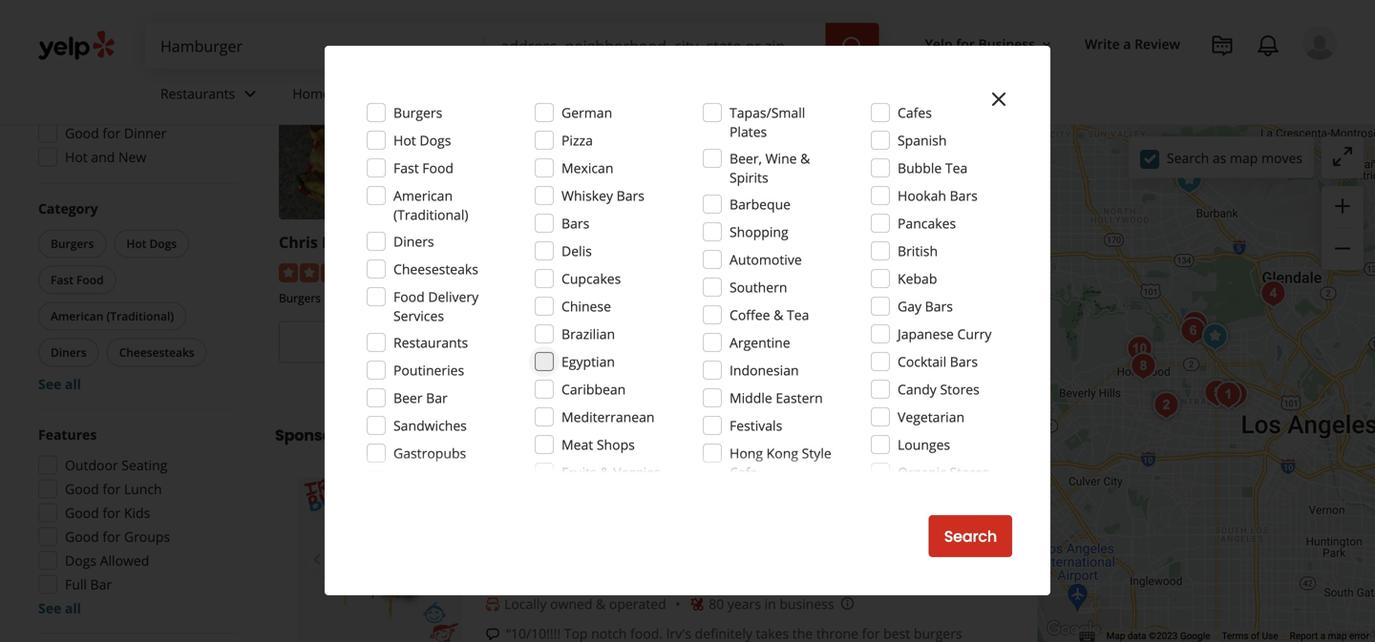 Task type: vqa. For each thing, say whether or not it's contained in the screenshot.
for related to Groups
yes



Task type: describe. For each thing, give the bounding box(es) containing it.
16 locally owned v2 image
[[485, 597, 501, 613]]

organic stores
[[898, 464, 989, 482]]

caribbean
[[562, 381, 626, 399]]

10:30
[[643, 364, 677, 382]]

order now for nexx burger
[[597, 332, 676, 353]]

coffee & tea
[[730, 306, 809, 324]]

80 years in business
[[709, 596, 834, 614]]

good for dinner
[[65, 124, 167, 142]]

cheesesteaks button
[[107, 339, 207, 367]]

tapas/small
[[730, 104, 805, 122]]

eddy's
[[342, 232, 389, 253]]

until for order
[[369, 364, 397, 382]]

candy
[[898, 381, 937, 399]]

veggies
[[613, 464, 661, 482]]

now inside group
[[103, 29, 131, 47]]

meat
[[562, 436, 593, 454]]

map data ©2023 google
[[1107, 631, 1211, 642]]

food delivery services
[[394, 288, 479, 325]]

dogs allowed
[[65, 552, 149, 570]]

data
[[1128, 631, 1147, 642]]

fast inside button
[[51, 272, 73, 288]]

coffee
[[730, 306, 770, 324]]

wine
[[766, 149, 797, 168]]

bars for whiskey
[[617, 187, 645, 205]]

terms of use
[[1222, 631, 1279, 642]]

until for view
[[858, 364, 886, 382]]

gay bars
[[898, 298, 953, 316]]

burgers inside burgers button
[[51, 236, 94, 252]]

food inside button
[[76, 272, 104, 288]]

see for features
[[38, 600, 61, 618]]

whiskey bars
[[562, 187, 645, 205]]

good for kids
[[65, 504, 150, 522]]

moves
[[1262, 149, 1303, 167]]

hong kong style cafe
[[730, 445, 832, 482]]

tapas/small plates
[[730, 104, 805, 141]]

error
[[1350, 631, 1370, 642]]

barbeque
[[730, 195, 791, 213]]

write a review link
[[1077, 27, 1188, 61]]

sandwiches
[[394, 417, 467, 435]]

nexx burger
[[522, 232, 617, 253]]

owned
[[550, 596, 593, 614]]

chris
[[279, 232, 318, 253]]

4.1 (1.3k reviews)
[[876, 262, 983, 280]]

features
[[38, 426, 97, 444]]

diners inside button
[[51, 345, 87, 361]]

in
[[765, 596, 776, 614]]

kebab
[[898, 270, 937, 288]]

gay
[[898, 298, 922, 316]]

beer bar
[[394, 389, 448, 407]]

pm for open until 10:30 pm
[[680, 364, 700, 382]]

bubble tea
[[898, 159, 968, 177]]

reviews) for order now
[[442, 262, 494, 280]]

1 (1.3k from the left
[[655, 262, 685, 280]]

order for chris n' eddy's
[[353, 332, 396, 353]]

cheesesteaks inside button
[[119, 345, 195, 361]]

pizza
[[562, 131, 593, 149]]

reservations
[[65, 76, 145, 95]]

previous image
[[306, 549, 329, 572]]

google image
[[1043, 618, 1106, 643]]

beer,
[[730, 149, 762, 168]]

see all for category
[[38, 375, 81, 394]]

meat shops
[[562, 436, 635, 454]]

until 9:00 pm
[[858, 364, 940, 382]]

american inside 'button'
[[51, 309, 103, 324]]

mexican
[[562, 159, 614, 177]]

bars for hookah
[[950, 187, 978, 205]]

terms of use link
[[1222, 631, 1279, 642]]

all for category
[[65, 375, 81, 394]]

burgers, fast food
[[522, 290, 622, 306]]

nexx
[[522, 232, 561, 253]]

fast food inside button
[[51, 272, 104, 288]]

search image
[[841, 35, 864, 58]]

american inside the american (traditional)
[[394, 187, 453, 205]]

chinese
[[562, 298, 611, 316]]

(traditional) inside 'button'
[[106, 309, 174, 324]]

zoom in image
[[1331, 195, 1354, 218]]

british
[[898, 242, 938, 260]]

offers
[[65, 53, 104, 71]]

search for search
[[944, 526, 997, 548]]

cupcakes
[[562, 270, 621, 288]]

american (traditional) inside search dialog
[[394, 187, 469, 224]]

2 until from the left
[[611, 364, 639, 382]]

hookah
[[898, 187, 947, 205]]

hong
[[730, 445, 763, 463]]

(1.3k reviews)
[[655, 262, 740, 280]]

for for business
[[956, 35, 975, 53]]

hot inside search dialog
[[394, 131, 416, 149]]

nexx burger link
[[522, 232, 617, 253]]

good for good for lunch
[[65, 480, 99, 499]]

american (traditional) inside american (traditional) 'button'
[[51, 309, 174, 324]]

expand map image
[[1331, 145, 1354, 168]]

a for write
[[1124, 35, 1131, 53]]

& right coffee
[[774, 306, 784, 324]]

operated
[[609, 596, 666, 614]]

zoom out image
[[1331, 237, 1354, 260]]

4.5 star rating image
[[279, 264, 382, 283]]

services inside food delivery services
[[394, 307, 444, 325]]

business
[[780, 596, 834, 614]]

business inside button
[[979, 35, 1035, 53]]

egyptian
[[562, 353, 615, 371]]

beer, wine & spirits
[[730, 149, 810, 187]]

brazilian
[[562, 325, 615, 343]]

group containing open now
[[32, 0, 237, 172]]

business categories element
[[145, 69, 1337, 124]]

style
[[802, 445, 832, 463]]

16 chevron down v2 image
[[1039, 37, 1054, 52]]

kong
[[767, 445, 799, 463]]

sponsored results
[[275, 425, 417, 447]]

burgers inside search dialog
[[394, 104, 443, 122]]

good for lunch
[[65, 480, 162, 499]]

& right "owned"
[[596, 596, 606, 614]]

slideshow element
[[298, 478, 462, 642]]

dogs inside 'button'
[[149, 236, 177, 252]]

hot dogs inside search dialog
[[394, 131, 451, 149]]

bars for cocktail
[[950, 353, 978, 371]]

delivery for offers delivery
[[107, 53, 158, 71]]

reviews) for view business
[[932, 262, 983, 280]]

offers delivery
[[65, 53, 158, 71]]

bars up delis
[[562, 214, 590, 233]]

burger for view business
[[810, 232, 861, 253]]

middle eastern
[[730, 389, 823, 407]]

bar for beer bar
[[426, 389, 448, 407]]

review
[[1135, 35, 1181, 53]]

morrison atwater village image
[[1254, 275, 1293, 313]]

cocktail
[[898, 353, 947, 371]]

4:16
[[135, 29, 161, 47]]

curry
[[958, 325, 992, 343]]

chris n' eddy's
[[279, 232, 389, 253]]

restaurants inside business categories element
[[160, 85, 235, 103]]

hook burger link
[[765, 232, 861, 253]]

2 horizontal spatial pm
[[920, 364, 940, 382]]

a for report
[[1321, 631, 1326, 642]]

hook burger image
[[1170, 161, 1209, 200]]

trophies burger club image
[[1125, 348, 1163, 386]]

map for error
[[1328, 631, 1347, 642]]

search as map moves
[[1167, 149, 1303, 167]]

delivery for food delivery services
[[428, 288, 479, 306]]

good for good for kids
[[65, 504, 99, 522]]

view business link
[[765, 321, 993, 363]]

80
[[709, 596, 724, 614]]

see for category
[[38, 375, 61, 394]]

midnight
[[400, 364, 456, 382]]

16 years in business v2 image
[[690, 597, 705, 613]]

middle
[[730, 389, 772, 407]]

pm for open now 4:16 pm
[[165, 29, 185, 47]]

yelp for business
[[925, 35, 1035, 53]]

cafes
[[898, 104, 932, 122]]

1 vertical spatial business
[[866, 332, 932, 353]]

order now link for nexx burger
[[522, 321, 750, 363]]



Task type: locate. For each thing, give the bounding box(es) containing it.
services right home
[[334, 85, 384, 103]]

4 good from the top
[[65, 528, 99, 546]]

(traditional) up '(442'
[[394, 206, 469, 224]]

(traditional) up cheesesteaks button
[[106, 309, 174, 324]]

reviews) up coffee
[[689, 262, 740, 280]]

0 horizontal spatial diners
[[51, 345, 87, 361]]

0 vertical spatial see
[[38, 375, 61, 394]]

diners inside search dialog
[[394, 233, 434, 251]]

delivery down the 4.5 (442 reviews)
[[428, 288, 479, 306]]

tea up hookah bars
[[945, 159, 968, 177]]

good
[[65, 124, 99, 142], [65, 480, 99, 499], [65, 504, 99, 522], [65, 528, 99, 546]]

results
[[361, 425, 417, 447]]

for for groups
[[103, 528, 121, 546]]

0 vertical spatial see all button
[[38, 375, 81, 394]]

1 horizontal spatial fast food
[[394, 159, 454, 177]]

view
[[827, 332, 863, 353]]

good for good for groups
[[65, 528, 99, 546]]

0 vertical spatial delivery
[[107, 53, 158, 71]]

1 reviews) from the left
[[442, 262, 494, 280]]

hot dogs
[[394, 131, 451, 149], [126, 236, 177, 252]]

for up good for kids
[[103, 480, 121, 499]]

& right wine
[[801, 149, 810, 168]]

services inside business categories element
[[334, 85, 384, 103]]

stores for organic stores
[[950, 464, 989, 482]]

1 horizontal spatial pm
[[680, 364, 700, 382]]

0 vertical spatial (traditional)
[[394, 206, 469, 224]]

home services link
[[277, 69, 427, 124]]

lounges
[[898, 436, 950, 454]]

0 vertical spatial diners
[[394, 233, 434, 251]]

search button
[[929, 516, 1012, 558]]

until midnight
[[369, 364, 456, 382]]

american down fast food button
[[51, 309, 103, 324]]

0 vertical spatial see all
[[38, 375, 81, 394]]

shops
[[597, 436, 635, 454]]

(traditional) inside search dialog
[[394, 206, 469, 224]]

1 horizontal spatial now
[[400, 332, 432, 353]]

group
[[32, 0, 237, 172], [1322, 186, 1364, 270], [34, 199, 237, 394], [32, 426, 237, 618]]

0 horizontal spatial hot dogs
[[126, 236, 177, 252]]

pm right 9:00
[[920, 364, 940, 382]]

all down the 'diners' button
[[65, 375, 81, 394]]

now up 10:30
[[643, 332, 676, 353]]

search for search as map moves
[[1167, 149, 1209, 167]]

1 vertical spatial restaurants
[[394, 334, 468, 352]]

cheesesteaks inside search dialog
[[394, 260, 478, 278]]

see all down full at the left of the page
[[38, 600, 81, 618]]

(1.3k down british
[[899, 262, 928, 280]]

2 horizontal spatial fast
[[570, 290, 592, 306]]

1 vertical spatial american (traditional)
[[51, 309, 174, 324]]

1 horizontal spatial restaurants
[[394, 334, 468, 352]]

dogs inside search dialog
[[420, 131, 451, 149]]

2 horizontal spatial reviews)
[[932, 262, 983, 280]]

1 vertical spatial delivery
[[428, 288, 479, 306]]

1 horizontal spatial (traditional)
[[394, 206, 469, 224]]

1 all from the top
[[65, 375, 81, 394]]

info icon image
[[840, 596, 855, 612], [840, 596, 855, 612]]

order now link up until midnight
[[279, 321, 507, 363]]

a
[[1124, 35, 1131, 53], [1321, 631, 1326, 642]]

1 horizontal spatial order
[[597, 332, 639, 353]]

1 vertical spatial all
[[65, 600, 81, 618]]

2 see all button from the top
[[38, 600, 81, 618]]

bars right "whiskey"
[[617, 187, 645, 205]]

open for open until 10:30 pm
[[572, 364, 608, 382]]

burgers,
[[522, 290, 567, 306]]

business up the until 9:00 pm
[[866, 332, 932, 353]]

1 horizontal spatial bar
[[426, 389, 448, 407]]

see all button down the 'diners' button
[[38, 375, 81, 394]]

order now
[[353, 332, 432, 353], [597, 332, 676, 353]]

2 good from the top
[[65, 480, 99, 499]]

monty's good burger image
[[1198, 374, 1236, 413]]

0 vertical spatial stores
[[940, 381, 980, 399]]

1 horizontal spatial search
[[1167, 149, 1209, 167]]

bars down bubble tea
[[950, 187, 978, 205]]

a right write
[[1124, 35, 1131, 53]]

indonesian
[[730, 362, 799, 380]]

(1.3k right cupcakes
[[655, 262, 685, 280]]

close image
[[988, 88, 1011, 111]]

until up beer on the left
[[369, 364, 397, 382]]

1 see all button from the top
[[38, 375, 81, 394]]

until left 10:30
[[611, 364, 639, 382]]

cafe
[[730, 464, 758, 482]]

24 chevron down v2 image
[[239, 83, 262, 105]]

hook burger
[[765, 232, 861, 253]]

0 horizontal spatial american (traditional)
[[51, 309, 174, 324]]

services down '(442'
[[394, 307, 444, 325]]

3 reviews) from the left
[[932, 262, 983, 280]]

4 star rating image
[[522, 264, 625, 283]]

reviews)
[[442, 262, 494, 280], [689, 262, 740, 280], [932, 262, 983, 280]]

stores down cocktail bars
[[940, 381, 980, 399]]

0 horizontal spatial cheesesteaks
[[119, 345, 195, 361]]

projects image
[[1211, 34, 1234, 57]]

1 horizontal spatial american (traditional)
[[394, 187, 469, 224]]

irv's burgers image
[[298, 478, 462, 642]]

eastern
[[776, 389, 823, 407]]

see all down the 'diners' button
[[38, 375, 81, 394]]

1 vertical spatial see
[[38, 600, 61, 618]]

0 vertical spatial hot dogs
[[394, 131, 451, 149]]

burgers button
[[38, 230, 106, 258]]

open inside group
[[65, 29, 99, 47]]

a right report
[[1321, 631, 1326, 642]]

4.1
[[876, 262, 895, 280]]

0 vertical spatial cheesesteaks
[[394, 260, 478, 278]]

diners button
[[38, 339, 99, 367]]

1 horizontal spatial until
[[611, 364, 639, 382]]

hot dogs inside 'button'
[[126, 236, 177, 252]]

0 horizontal spatial pm
[[165, 29, 185, 47]]

search down organic stores
[[944, 526, 997, 548]]

argentine
[[730, 334, 791, 352]]

for for dinner
[[103, 124, 121, 142]]

1 horizontal spatial open
[[572, 364, 608, 382]]

0 horizontal spatial business
[[866, 332, 932, 353]]

2 horizontal spatial until
[[858, 364, 886, 382]]

burger
[[565, 232, 617, 253], [810, 232, 861, 253]]

bar inside search dialog
[[426, 389, 448, 407]]

see all for features
[[38, 600, 81, 618]]

1 vertical spatial (traditional)
[[106, 309, 174, 324]]

16 speech v2 image
[[485, 628, 501, 643]]

bar down dogs allowed at bottom
[[90, 576, 112, 594]]

1 until from the left
[[369, 364, 397, 382]]

order now link up open until 10:30 pm
[[522, 321, 750, 363]]

1 vertical spatial american
[[51, 309, 103, 324]]

2 all from the top
[[65, 600, 81, 618]]

1 see all from the top
[[38, 375, 81, 394]]

services
[[334, 85, 384, 103], [394, 307, 444, 325]]

search inside search button
[[944, 526, 997, 548]]

for down good for lunch
[[103, 504, 121, 522]]

american up '(442'
[[394, 187, 453, 205]]

see all
[[38, 375, 81, 394], [38, 600, 81, 618]]

and
[[91, 148, 115, 166]]

good up dogs allowed at bottom
[[65, 528, 99, 546]]

for the win image
[[1176, 306, 1214, 344]]

for for kids
[[103, 504, 121, 522]]

24 chevron down v2 image
[[529, 83, 552, 105]]

restaurants link
[[145, 69, 277, 124]]

map for moves
[[1230, 149, 1258, 167]]

german
[[562, 104, 612, 122]]

bar
[[426, 389, 448, 407], [90, 576, 112, 594]]

pm right 10:30
[[680, 364, 700, 382]]

burger for order now
[[565, 232, 617, 253]]

4.5
[[390, 262, 409, 280]]

0 vertical spatial map
[[1230, 149, 1258, 167]]

dogs down home services link
[[420, 131, 451, 149]]

2 vertical spatial fast
[[570, 290, 592, 306]]

american (traditional)
[[394, 187, 469, 224], [51, 309, 174, 324]]

2 burger from the left
[[810, 232, 861, 253]]

as
[[1213, 149, 1227, 167]]

1 horizontal spatial hot
[[126, 236, 147, 252]]

order now link
[[279, 321, 507, 363], [522, 321, 750, 363]]

order up until midnight
[[353, 332, 396, 353]]

american (traditional) up '(442'
[[394, 187, 469, 224]]

0 vertical spatial business
[[979, 35, 1035, 53]]

group containing category
[[34, 199, 237, 394]]

hot left the and
[[65, 148, 88, 166]]

restaurants up poutineries
[[394, 334, 468, 352]]

1 vertical spatial cheesesteaks
[[119, 345, 195, 361]]

1 vertical spatial open
[[572, 364, 608, 382]]

delivery inside food delivery services
[[428, 288, 479, 306]]

hot right burgers button
[[126, 236, 147, 252]]

pm inside group
[[165, 29, 185, 47]]

0 vertical spatial search
[[1167, 149, 1209, 167]]

& inside beer, wine & spirits
[[801, 149, 810, 168]]

yelp
[[925, 35, 953, 53]]

food inside food delivery services
[[394, 288, 425, 306]]

1 see from the top
[[38, 375, 61, 394]]

view business
[[827, 332, 932, 353]]

open now 4:16 pm
[[65, 29, 185, 47]]

stores for candy stores
[[940, 381, 980, 399]]

burger up 4 star rating image
[[565, 232, 617, 253]]

0 horizontal spatial search
[[944, 526, 997, 548]]

for up hot and new
[[103, 124, 121, 142]]

1 vertical spatial hot dogs
[[126, 236, 177, 252]]

for right yelp
[[956, 35, 975, 53]]

dinner
[[124, 124, 167, 142]]

1 burger from the left
[[565, 232, 617, 253]]

0 horizontal spatial until
[[369, 364, 397, 382]]

hook
[[765, 232, 806, 253]]

2 order now link from the left
[[522, 321, 750, 363]]

user actions element
[[910, 24, 1364, 141]]

0 vertical spatial services
[[334, 85, 384, 103]]

hollywood burger image
[[1174, 312, 1212, 351]]

beer
[[394, 389, 423, 407]]

see all button for category
[[38, 375, 81, 394]]

home services
[[292, 85, 384, 103]]

fast inside search dialog
[[394, 159, 419, 177]]

3 good from the top
[[65, 504, 99, 522]]

1 vertical spatial stores
[[950, 464, 989, 482]]

1 horizontal spatial reviews)
[[689, 262, 740, 280]]

bars for gay
[[925, 298, 953, 316]]

hot dogs button
[[114, 230, 189, 258]]

1 vertical spatial diners
[[51, 345, 87, 361]]

dogs up american (traditional) 'button'
[[149, 236, 177, 252]]

0 vertical spatial fast
[[394, 159, 419, 177]]

1 vertical spatial see all
[[38, 600, 81, 618]]

3 until from the left
[[858, 364, 886, 382]]

1 horizontal spatial order now link
[[522, 321, 750, 363]]

1 horizontal spatial tea
[[945, 159, 968, 177]]

all down full at the left of the page
[[65, 600, 81, 618]]

spanish
[[898, 131, 947, 149]]

4.5 (442 reviews)
[[390, 262, 494, 280]]

hot dogs down home services link
[[394, 131, 451, 149]]

(traditional)
[[394, 206, 469, 224], [106, 309, 174, 324]]

0 vertical spatial fast food
[[394, 159, 454, 177]]

0 vertical spatial bar
[[426, 389, 448, 407]]

1 horizontal spatial hot dogs
[[394, 131, 451, 149]]

cassell's hamburgers image
[[1210, 376, 1248, 415], [1210, 376, 1248, 415]]

irv's burgers image
[[1121, 330, 1159, 369], [1147, 387, 1186, 425], [1147, 387, 1186, 425]]

1 horizontal spatial services
[[394, 307, 444, 325]]

bars down curry
[[950, 353, 978, 371]]

2 reviews) from the left
[[689, 262, 740, 280]]

candy stores
[[898, 381, 980, 399]]

0 vertical spatial open
[[65, 29, 99, 47]]

2 vertical spatial dogs
[[65, 552, 96, 570]]

map
[[1107, 631, 1126, 642]]

mediterranean
[[562, 408, 655, 426]]

1 order now link from the left
[[279, 321, 507, 363]]

open up offers
[[65, 29, 99, 47]]

report a map error link
[[1290, 631, 1370, 642]]

search left the as
[[1167, 149, 1209, 167]]

1 vertical spatial dogs
[[149, 236, 177, 252]]

delivery inside group
[[107, 53, 158, 71]]

map right the as
[[1230, 149, 1258, 167]]

0 vertical spatial a
[[1124, 35, 1131, 53]]

american (traditional) down fast food button
[[51, 309, 174, 324]]

now for chris n' eddy's
[[400, 332, 432, 353]]

0 horizontal spatial services
[[334, 85, 384, 103]]

delivery
[[107, 53, 158, 71], [428, 288, 479, 306]]

automotive
[[730, 251, 802, 269]]

map left error
[[1328, 631, 1347, 642]]

0 horizontal spatial (1.3k
[[655, 262, 685, 280]]

bar inside group
[[90, 576, 112, 594]]

1 vertical spatial a
[[1321, 631, 1326, 642]]

groups
[[124, 528, 170, 546]]

home
[[292, 85, 330, 103]]

1 good from the top
[[65, 124, 99, 142]]

burger up 4.1 star rating image
[[810, 232, 861, 253]]

google
[[1180, 631, 1211, 642]]

group containing features
[[32, 426, 237, 618]]

1 horizontal spatial cheesesteaks
[[394, 260, 478, 278]]

2 (1.3k from the left
[[899, 262, 928, 280]]

search
[[1167, 149, 1209, 167], [944, 526, 997, 548]]

0 horizontal spatial american
[[51, 309, 103, 324]]

cheesesteaks up food delivery services
[[394, 260, 478, 278]]

terms
[[1222, 631, 1249, 642]]

0 horizontal spatial restaurants
[[160, 85, 235, 103]]

diners up '(442'
[[394, 233, 434, 251]]

good down the 'outdoor' at bottom left
[[65, 480, 99, 499]]

good down good for lunch
[[65, 504, 99, 522]]

1 vertical spatial search
[[944, 526, 997, 548]]

bars up japanese curry
[[925, 298, 953, 316]]

good up the and
[[65, 124, 99, 142]]

& right fruits
[[600, 464, 610, 482]]

for for lunch
[[103, 480, 121, 499]]

see all button
[[38, 375, 81, 394], [38, 600, 81, 618]]

4.1 star rating image
[[765, 264, 869, 283]]

juicy j's image
[[1216, 376, 1254, 415]]

map region
[[984, 1, 1375, 643]]

1 horizontal spatial a
[[1321, 631, 1326, 642]]

0 horizontal spatial order
[[353, 332, 396, 353]]

1 vertical spatial map
[[1328, 631, 1347, 642]]

0 horizontal spatial fast food
[[51, 272, 104, 288]]

1 horizontal spatial dogs
[[149, 236, 177, 252]]

keyboard shortcuts image
[[1080, 633, 1095, 642]]

now up until midnight
[[400, 332, 432, 353]]

9:00
[[890, 364, 916, 382]]

fruits & veggies
[[562, 464, 661, 482]]

notifications image
[[1257, 34, 1280, 57]]

hot inside 'button'
[[126, 236, 147, 252]]

all for features
[[65, 600, 81, 618]]

order now up open until 10:30 pm
[[597, 332, 676, 353]]

restaurants left 24 chevron down v2 icon
[[160, 85, 235, 103]]

hot down home services link
[[394, 131, 416, 149]]

0 horizontal spatial order now link
[[279, 321, 507, 363]]

2 horizontal spatial dogs
[[420, 131, 451, 149]]

order now link for chris n' eddy's
[[279, 321, 507, 363]]

for down good for kids
[[103, 528, 121, 546]]

0 horizontal spatial now
[[103, 29, 131, 47]]

see all button down full at the left of the page
[[38, 600, 81, 618]]

hot dogs right burgers button
[[126, 236, 177, 252]]

see
[[38, 375, 61, 394], [38, 600, 61, 618]]

fast food button
[[38, 266, 116, 295]]

2 see all from the top
[[38, 600, 81, 618]]

search dialog
[[0, 0, 1375, 643]]

japanese curry
[[898, 325, 992, 343]]

1 horizontal spatial order now
[[597, 332, 676, 353]]

order for nexx burger
[[597, 332, 639, 353]]

dogs up full at the left of the page
[[65, 552, 96, 570]]

0 horizontal spatial tea
[[787, 306, 809, 324]]

0 horizontal spatial open
[[65, 29, 99, 47]]

kids
[[124, 504, 150, 522]]

of
[[1251, 631, 1260, 642]]

restaurants
[[160, 85, 235, 103], [394, 334, 468, 352]]

open until 10:30 pm
[[572, 364, 700, 382]]

1 horizontal spatial delivery
[[428, 288, 479, 306]]

0 horizontal spatial delivery
[[107, 53, 158, 71]]

bar for full bar
[[90, 576, 112, 594]]

delivery down open now 4:16 pm on the top of the page
[[107, 53, 158, 71]]

order now for chris n' eddy's
[[353, 332, 432, 353]]

0 horizontal spatial fast
[[51, 272, 73, 288]]

years
[[728, 596, 761, 614]]

bars
[[617, 187, 645, 205], [950, 187, 978, 205], [562, 214, 590, 233], [925, 298, 953, 316], [950, 353, 978, 371]]

business left 16 chevron down v2 icon
[[979, 35, 1035, 53]]

report a map error
[[1290, 631, 1370, 642]]

2 see from the top
[[38, 600, 61, 618]]

tea down 4.1 star rating image
[[787, 306, 809, 324]]

reviews) right '(442'
[[442, 262, 494, 280]]

None search field
[[145, 23, 883, 69]]

stores right organic
[[950, 464, 989, 482]]

1 horizontal spatial burger
[[810, 232, 861, 253]]

2 order from the left
[[597, 332, 639, 353]]

bar down midnight
[[426, 389, 448, 407]]

yelp for business button
[[918, 27, 1062, 61]]

for inside button
[[956, 35, 975, 53]]

until left 9:00
[[858, 364, 886, 382]]

2 horizontal spatial now
[[643, 332, 676, 353]]

reviews) down british
[[932, 262, 983, 280]]

fast down home services link
[[394, 159, 419, 177]]

diners down american (traditional) 'button'
[[51, 345, 87, 361]]

fast down cupcakes
[[570, 290, 592, 306]]

1 horizontal spatial business
[[979, 35, 1035, 53]]

good for groups
[[65, 528, 170, 546]]

order now up until midnight
[[353, 332, 432, 353]]

vegetarian
[[898, 408, 965, 426]]

now for nexx burger
[[643, 332, 676, 353]]

(1.3k
[[655, 262, 685, 280], [899, 262, 928, 280]]

fast down burgers button
[[51, 272, 73, 288]]

cheesesteaks down american (traditional) 'button'
[[119, 345, 195, 361]]

chris n' eddy's image
[[1196, 318, 1234, 356], [1196, 318, 1234, 356]]

1 order now from the left
[[353, 332, 432, 353]]

0 horizontal spatial map
[[1230, 149, 1258, 167]]

0 horizontal spatial hot
[[65, 148, 88, 166]]

0 horizontal spatial a
[[1124, 35, 1131, 53]]

open down brazilian
[[572, 364, 608, 382]]

2 horizontal spatial hot
[[394, 131, 416, 149]]

1 vertical spatial tea
[[787, 306, 809, 324]]

1 order from the left
[[353, 332, 396, 353]]

category
[[38, 200, 98, 218]]

2 order now from the left
[[597, 332, 676, 353]]

0 vertical spatial american
[[394, 187, 453, 205]]

1 vertical spatial see all button
[[38, 600, 81, 618]]

1 vertical spatial bar
[[90, 576, 112, 594]]

restaurants inside search dialog
[[394, 334, 468, 352]]

1 vertical spatial fast food
[[51, 272, 104, 288]]

order up open until 10:30 pm
[[597, 332, 639, 353]]

good for good for dinner
[[65, 124, 99, 142]]

0 vertical spatial restaurants
[[160, 85, 235, 103]]

pm right 4:16
[[165, 29, 185, 47]]

cocktail bars
[[898, 353, 978, 371]]

16 info v2 image
[[421, 428, 436, 443]]

open for open now 4:16 pm
[[65, 29, 99, 47]]

1 vertical spatial services
[[394, 307, 444, 325]]

0 vertical spatial all
[[65, 375, 81, 394]]

fast food inside search dialog
[[394, 159, 454, 177]]

see all button for features
[[38, 600, 81, 618]]

now up offers delivery
[[103, 29, 131, 47]]



